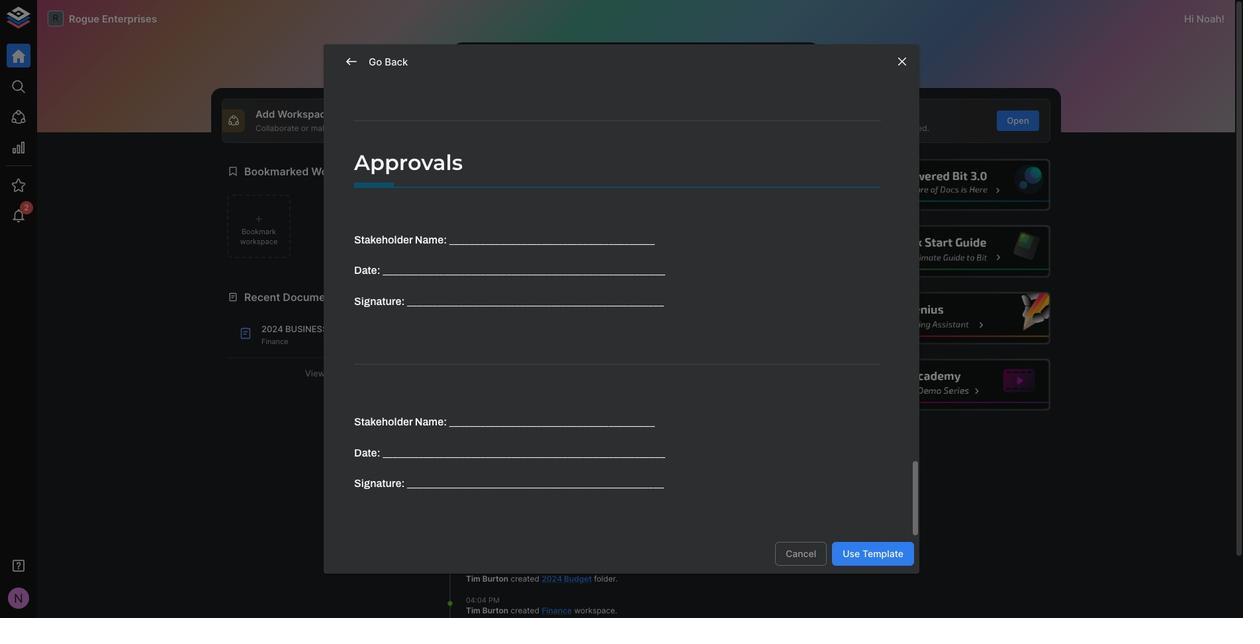 Task type: describe. For each thing, give the bounding box(es) containing it.
finance link
[[542, 606, 572, 616]]

1 vertical spatial noah
[[466, 359, 486, 369]]

2024 for 2024 business plan
[[537, 359, 557, 369]]

template gallery create faster and get inspired.
[[815, 108, 930, 133]]

private.
[[341, 123, 369, 133]]

noah lott created
[[466, 359, 537, 369]]

template inside template gallery create faster and get inspired.
[[815, 108, 860, 121]]

n button
[[4, 584, 33, 613]]

workspaces
[[311, 165, 375, 178]]

open button
[[997, 111, 1040, 131]]

1 signature: from the top
[[354, 296, 405, 307]]

1 horizontal spatial workspace
[[530, 456, 571, 466]]

1 date: from the top
[[354, 265, 381, 276]]

created inside '04:07 pm tim burton created 2024 budget folder .'
[[511, 574, 540, 584]]

add button
[[437, 111, 480, 131]]

team
[[507, 456, 528, 466]]

2024 tax documents link
[[466, 488, 578, 509]]

2024 business plan finance
[[262, 324, 353, 346]]

2024 inside '04:07 pm tim burton created 2024 budget folder .'
[[542, 574, 562, 584]]

activities
[[515, 291, 563, 304]]

make
[[311, 123, 331, 133]]

1 date: _______________________________________________________ from the top
[[354, 265, 665, 276]]

r
[[53, 13, 59, 23]]

tim for 2024
[[466, 574, 481, 584]]

created down marketing team workspace .
[[511, 488, 540, 498]]

recently
[[664, 291, 709, 304]]

1 __________________________________________________ from the top
[[407, 296, 664, 307]]

faster
[[843, 123, 865, 133]]

bookmarked
[[244, 165, 309, 178]]

or
[[301, 123, 309, 133]]

created inside the 04:04 pm tim burton created finance workspace .
[[511, 606, 540, 616]]

back
[[385, 56, 408, 68]]

go back dialog
[[324, 0, 920, 574]]

0 horizontal spatial documents
[[283, 291, 342, 304]]

2 ________________________________________ from the top
[[450, 417, 655, 428]]

documents inside "2024 tax documents"
[[466, 499, 510, 509]]

bookmarked workspaces
[[244, 165, 375, 178]]

go
[[369, 56, 382, 68]]

collaborate
[[256, 123, 299, 133]]

!
[[1222, 12, 1225, 25]]

open
[[1007, 115, 1029, 126]]

04:04 pm tim burton created finance workspace .
[[466, 596, 617, 616]]

2024 budget link
[[542, 574, 592, 584]]

budget
[[564, 574, 592, 584]]

2 stakeholder name: ________________________________________ from the top
[[354, 417, 655, 428]]

hi noah !
[[1185, 12, 1225, 25]]

workspace inside add workspace collaborate or make it private.
[[278, 108, 332, 121]]

view all button
[[227, 363, 416, 384]]

cancel button
[[775, 542, 827, 566]]

pm for 2024
[[488, 564, 499, 573]]

tax
[[564, 488, 578, 498]]

2 signature: from the top
[[354, 478, 405, 489]]

1 help image from the top
[[852, 159, 1051, 211]]

. inside '04:07 pm tim burton created 2024 budget folder .'
[[616, 574, 618, 584]]

create button
[[717, 111, 760, 131]]

view all
[[305, 368, 338, 379]]

use
[[843, 548, 860, 559]]

document
[[570, 108, 620, 121]]



Task type: locate. For each thing, give the bounding box(es) containing it.
0 vertical spatial workspace
[[278, 108, 332, 121]]

2024 for 2024 business plan finance
[[262, 324, 283, 335]]

workspace left activities
[[454, 291, 512, 304]]

0 horizontal spatial template
[[815, 108, 860, 121]]

1 vertical spatial plan
[[466, 370, 488, 380]]

add
[[256, 108, 275, 121], [450, 115, 467, 126]]

1 horizontal spatial create
[[725, 115, 752, 126]]

1 vertical spatial signature: __________________________________________________
[[354, 478, 664, 489]]

0 vertical spatial signature:
[[354, 296, 405, 307]]

lott
[[488, 359, 504, 369]]

finance
[[262, 337, 288, 346], [542, 606, 572, 616]]

_______________________________________________________
[[383, 265, 665, 276], [383, 448, 665, 459]]

1 vertical spatial _______________________________________________________
[[383, 448, 665, 459]]

create document create
[[535, 108, 752, 126]]

2 horizontal spatial create
[[815, 123, 841, 133]]

stakeholder name: ________________________________________ up workspace activities
[[354, 234, 655, 246]]

________________________________________ up marketing team workspace .
[[450, 417, 655, 428]]

. down folder
[[615, 606, 617, 616]]

________________________________________
[[450, 234, 655, 246], [450, 417, 655, 428]]

add workspace collaborate or make it private.
[[256, 108, 369, 133]]

workspace up the or
[[278, 108, 332, 121]]

1 vertical spatial pm
[[489, 596, 500, 605]]

plan
[[330, 324, 353, 335], [466, 370, 488, 380]]

2 signature: __________________________________________________ from the top
[[354, 478, 664, 489]]

signature: __________________________________________________
[[354, 296, 664, 307], [354, 478, 664, 489]]

add for add
[[450, 115, 467, 126]]

0 horizontal spatial workspace
[[278, 108, 332, 121]]

workspace down folder
[[574, 606, 615, 616]]

1 tim from the top
[[466, 488, 481, 498]]

0 vertical spatial workspace
[[240, 237, 278, 246]]

1 horizontal spatial template
[[863, 548, 904, 559]]

04:07
[[466, 564, 486, 573]]

template
[[815, 108, 860, 121], [863, 548, 904, 559]]

0 vertical spatial date: _______________________________________________________
[[354, 265, 665, 276]]

view
[[305, 368, 325, 379]]

created right lott
[[506, 359, 535, 369]]

tim inside '04:07 pm tim burton created 2024 budget folder .'
[[466, 574, 481, 584]]

noah
[[1197, 12, 1222, 25], [466, 359, 486, 369]]

1 name: from the top
[[415, 234, 447, 246]]

workspace inside the 04:04 pm tim burton created finance workspace .
[[574, 606, 615, 616]]

0 horizontal spatial add
[[256, 108, 275, 121]]

stakeholder name: ________________________________________
[[354, 234, 655, 246], [354, 417, 655, 428]]

inspired.
[[898, 123, 930, 133]]

stakeholder
[[354, 234, 413, 246], [354, 417, 413, 428]]

1 vertical spatial workspace
[[454, 291, 512, 304]]

1 signature: __________________________________________________ from the top
[[354, 296, 664, 307]]

noah right hi
[[1197, 12, 1222, 25]]

noah left lott
[[466, 359, 486, 369]]

add inside add workspace collaborate or make it private.
[[256, 108, 275, 121]]

1 vertical spatial business
[[559, 359, 599, 369]]

business inside 2024 business plan
[[559, 359, 599, 369]]

date:
[[354, 265, 381, 276], [354, 448, 381, 459]]

plan for 2024 business plan finance
[[330, 324, 353, 335]]

plan down the noah lott created
[[466, 370, 488, 380]]

template right use
[[863, 548, 904, 559]]

date: _______________________________________________________
[[354, 265, 665, 276], [354, 448, 665, 459]]

burton inside '04:07 pm tim burton created 2024 budget folder .'
[[483, 574, 509, 584]]

1 horizontal spatial documents
[[466, 499, 510, 509]]

2024 inside 2024 business plan
[[537, 359, 557, 369]]

add up approvals
[[450, 115, 467, 126]]

pm for finance
[[489, 596, 500, 605]]

2024
[[262, 324, 283, 335], [537, 359, 557, 369], [542, 488, 562, 498], [542, 574, 562, 584]]

1 vertical spatial name:
[[415, 417, 447, 428]]

it
[[333, 123, 338, 133]]

2 date: _______________________________________________________ from the top
[[354, 448, 665, 459]]

enterprises
[[102, 12, 157, 25]]

2 horizontal spatial workspace
[[574, 606, 615, 616]]

1 horizontal spatial finance
[[542, 606, 572, 616]]

__________________________________________________
[[407, 296, 664, 307], [407, 478, 664, 489]]

2 vertical spatial tim
[[466, 606, 481, 616]]

business for 2024 business plan finance
[[285, 324, 328, 335]]

0 vertical spatial date:
[[354, 265, 381, 276]]

recent documents
[[244, 291, 342, 304]]

plan inside the 2024 business plan finance
[[330, 324, 353, 335]]

1 vertical spatial date:
[[354, 448, 381, 459]]

1 horizontal spatial plan
[[466, 370, 488, 380]]

finance down the recent
[[262, 337, 288, 346]]

marketing team link
[[466, 456, 528, 466]]

workspace activities
[[454, 291, 563, 304]]

1 vertical spatial .
[[616, 574, 618, 584]]

1 burton from the top
[[483, 488, 509, 498]]

2 tim from the top
[[466, 574, 481, 584]]

1 vertical spatial stakeholder
[[354, 417, 413, 428]]

pm inside '04:07 pm tim burton created 2024 budget folder .'
[[488, 564, 499, 573]]

all
[[328, 368, 338, 379]]

go back
[[369, 56, 408, 68]]

business inside the 2024 business plan finance
[[285, 324, 328, 335]]

2024 business plan
[[466, 359, 599, 380]]

tim
[[466, 488, 481, 498], [466, 574, 481, 584], [466, 606, 481, 616]]

1 stakeholder name: ________________________________________ from the top
[[354, 234, 655, 246]]

2 help image from the top
[[852, 225, 1051, 278]]

rogue enterprises
[[69, 12, 157, 25]]

04:04
[[466, 596, 487, 605]]

. inside the 04:04 pm tim burton created finance workspace .
[[615, 606, 617, 616]]

folder
[[594, 574, 616, 584]]

date: _______________________________________________________ up workspace activities
[[354, 265, 665, 276]]

workspace right team
[[530, 456, 571, 466]]

plan for 2024 business plan
[[466, 370, 488, 380]]

0 horizontal spatial finance
[[262, 337, 288, 346]]

add up collaborate on the top of the page
[[256, 108, 275, 121]]

2 stakeholder from the top
[[354, 417, 413, 428]]

documents
[[283, 291, 342, 304], [466, 499, 510, 509]]

documents down tim burton created at bottom
[[466, 499, 510, 509]]

1 vertical spatial tim
[[466, 574, 481, 584]]

create inside template gallery create faster and get inspired.
[[815, 123, 841, 133]]

1 vertical spatial stakeholder name: ________________________________________
[[354, 417, 655, 428]]

0 vertical spatial ________________________________________
[[450, 234, 655, 246]]

1 ________________________________________ from the top
[[450, 234, 655, 246]]

2024 for 2024 tax documents
[[542, 488, 562, 498]]

0 vertical spatial stakeholder
[[354, 234, 413, 246]]

get
[[883, 123, 895, 133]]

approvals
[[354, 150, 463, 176]]

2 vertical spatial .
[[615, 606, 617, 616]]

workspace inside button
[[240, 237, 278, 246]]

workspace down bookmark
[[240, 237, 278, 246]]

1 vertical spatial signature:
[[354, 478, 405, 489]]

use template
[[843, 548, 904, 559]]

1 vertical spatial date: _______________________________________________________
[[354, 448, 665, 459]]

1 vertical spatial template
[[863, 548, 904, 559]]

plan up all
[[330, 324, 353, 335]]

finance down "2024 budget" link
[[542, 606, 572, 616]]

2024 left budget
[[542, 574, 562, 584]]

pm inside the 04:04 pm tim burton created finance workspace .
[[489, 596, 500, 605]]

tim down the 04:04
[[466, 606, 481, 616]]

cancel
[[786, 548, 817, 559]]

2 name: from the top
[[415, 417, 447, 428]]

0 vertical spatial __________________________________________________
[[407, 296, 664, 307]]

0 horizontal spatial plan
[[330, 324, 353, 335]]

1 vertical spatial documents
[[466, 499, 510, 509]]

3 help image from the top
[[852, 292, 1051, 345]]

0 horizontal spatial business
[[285, 324, 328, 335]]

1 _______________________________________________________ from the top
[[383, 265, 665, 276]]

created up the 04:04 pm tim burton created finance workspace .
[[511, 574, 540, 584]]

1 vertical spatial finance
[[542, 606, 572, 616]]

2 burton from the top
[[483, 574, 509, 584]]

1 horizontal spatial workspace
[[454, 291, 512, 304]]

name:
[[415, 234, 447, 246], [415, 417, 447, 428]]

bookmark workspace
[[240, 227, 278, 246]]

________________________________________ up activities
[[450, 234, 655, 246]]

tim down marketing
[[466, 488, 481, 498]]

created left finance link
[[511, 606, 540, 616]]

signature:
[[354, 296, 405, 307], [354, 478, 405, 489]]

2 _______________________________________________________ from the top
[[383, 448, 665, 459]]

help image
[[852, 159, 1051, 211], [852, 225, 1051, 278], [852, 292, 1051, 345], [852, 359, 1051, 411]]

tim burton created
[[466, 488, 542, 498]]

3 burton from the top
[[483, 606, 509, 616]]

2024 down the recent
[[262, 324, 283, 335]]

create for template
[[815, 123, 841, 133]]

documents up the 2024 business plan finance
[[283, 291, 342, 304]]

2024 tax documents
[[466, 488, 578, 509]]

use template button
[[832, 542, 914, 566]]

0 vertical spatial burton
[[483, 488, 509, 498]]

. up 'tax'
[[571, 456, 573, 466]]

pm right 04:07
[[488, 564, 499, 573]]

burton inside the 04:04 pm tim burton created finance workspace .
[[483, 606, 509, 616]]

0 vertical spatial finance
[[262, 337, 288, 346]]

workspace
[[278, 108, 332, 121], [454, 291, 512, 304]]

template inside button
[[863, 548, 904, 559]]

3 tim from the top
[[466, 606, 481, 616]]

recent
[[244, 291, 280, 304]]

1 vertical spatial workspace
[[530, 456, 571, 466]]

2 vertical spatial burton
[[483, 606, 509, 616]]

2 vertical spatial workspace
[[574, 606, 615, 616]]

2024 inside the 2024 business plan finance
[[262, 324, 283, 335]]

gallery
[[862, 108, 897, 121]]

create for create
[[725, 115, 752, 126]]

. right budget
[[616, 574, 618, 584]]

marketing team workspace .
[[466, 456, 573, 466]]

plan inside 2024 business plan
[[466, 370, 488, 380]]

date: _______________________________________________________ up tim burton created at bottom
[[354, 448, 665, 459]]

favorited
[[712, 291, 760, 304]]

2024 business plan link
[[466, 359, 599, 380]]

burton
[[483, 488, 509, 498], [483, 574, 509, 584], [483, 606, 509, 616]]

add for add workspace collaborate or make it private.
[[256, 108, 275, 121]]

_______________________________________________________ up tim burton created at bottom
[[383, 448, 665, 459]]

0 vertical spatial noah
[[1197, 12, 1222, 25]]

2024 left 'tax'
[[542, 488, 562, 498]]

marketing
[[466, 456, 505, 466]]

business for 2024 business plan
[[559, 359, 599, 369]]

2024 right lott
[[537, 359, 557, 369]]

4 help image from the top
[[852, 359, 1051, 411]]

signature: __________________________________________________ up the noah lott created
[[354, 296, 664, 307]]

0 vertical spatial pm
[[488, 564, 499, 573]]

recently favorited
[[664, 291, 760, 304]]

1 vertical spatial burton
[[483, 574, 509, 584]]

04:07 pm tim burton created 2024 budget folder .
[[466, 564, 618, 584]]

business
[[285, 324, 328, 335], [559, 359, 599, 369]]

0 vertical spatial _______________________________________________________
[[383, 265, 665, 276]]

finance inside the 04:04 pm tim burton created finance workspace .
[[542, 606, 572, 616]]

0 vertical spatial business
[[285, 324, 328, 335]]

0 vertical spatial name:
[[415, 234, 447, 246]]

0 vertical spatial documents
[[283, 291, 342, 304]]

0 vertical spatial tim
[[466, 488, 481, 498]]

1 horizontal spatial add
[[450, 115, 467, 126]]

workspace
[[240, 237, 278, 246], [530, 456, 571, 466], [574, 606, 615, 616]]

0 vertical spatial template
[[815, 108, 860, 121]]

rogue
[[69, 12, 99, 25]]

add inside 'button'
[[450, 115, 467, 126]]

tim down 04:07
[[466, 574, 481, 584]]

1 horizontal spatial business
[[559, 359, 599, 369]]

0 horizontal spatial noah
[[466, 359, 486, 369]]

2 date: from the top
[[354, 448, 381, 459]]

0 vertical spatial plan
[[330, 324, 353, 335]]

pm right the 04:04
[[489, 596, 500, 605]]

0 vertical spatial signature: __________________________________________________
[[354, 296, 664, 307]]

pm
[[488, 564, 499, 573], [489, 596, 500, 605]]

stakeholder name: ________________________________________ up marketing team link
[[354, 417, 655, 428]]

0 vertical spatial .
[[571, 456, 573, 466]]

1 stakeholder from the top
[[354, 234, 413, 246]]

.
[[571, 456, 573, 466], [616, 574, 618, 584], [615, 606, 617, 616]]

burton for 2024
[[483, 574, 509, 584]]

0 horizontal spatial create
[[535, 108, 568, 121]]

template up faster on the top
[[815, 108, 860, 121]]

burton down the 04:04
[[483, 606, 509, 616]]

burton for finance
[[483, 606, 509, 616]]

created
[[506, 359, 535, 369], [511, 488, 540, 498], [511, 574, 540, 584], [511, 606, 540, 616]]

tim inside the 04:04 pm tim burton created finance workspace .
[[466, 606, 481, 616]]

_______________________________________________________ up activities
[[383, 265, 665, 276]]

burton down marketing team link
[[483, 488, 509, 498]]

2 __________________________________________________ from the top
[[407, 478, 664, 489]]

finance inside the 2024 business plan finance
[[262, 337, 288, 346]]

bookmark
[[242, 227, 276, 236]]

create
[[535, 108, 568, 121], [725, 115, 752, 126], [815, 123, 841, 133]]

0 horizontal spatial workspace
[[240, 237, 278, 246]]

and
[[867, 123, 881, 133]]

hi
[[1185, 12, 1194, 25]]

n
[[14, 591, 23, 606]]

bookmark workspace button
[[227, 195, 291, 258]]

2024 inside "2024 tax documents"
[[542, 488, 562, 498]]

tim for finance
[[466, 606, 481, 616]]

0 vertical spatial stakeholder name: ________________________________________
[[354, 234, 655, 246]]

1 vertical spatial ________________________________________
[[450, 417, 655, 428]]

burton down 04:07
[[483, 574, 509, 584]]

signature: __________________________________________________ down team
[[354, 478, 664, 489]]

1 vertical spatial __________________________________________________
[[407, 478, 664, 489]]

1 horizontal spatial noah
[[1197, 12, 1222, 25]]



Task type: vqa. For each thing, say whether or not it's contained in the screenshot.


